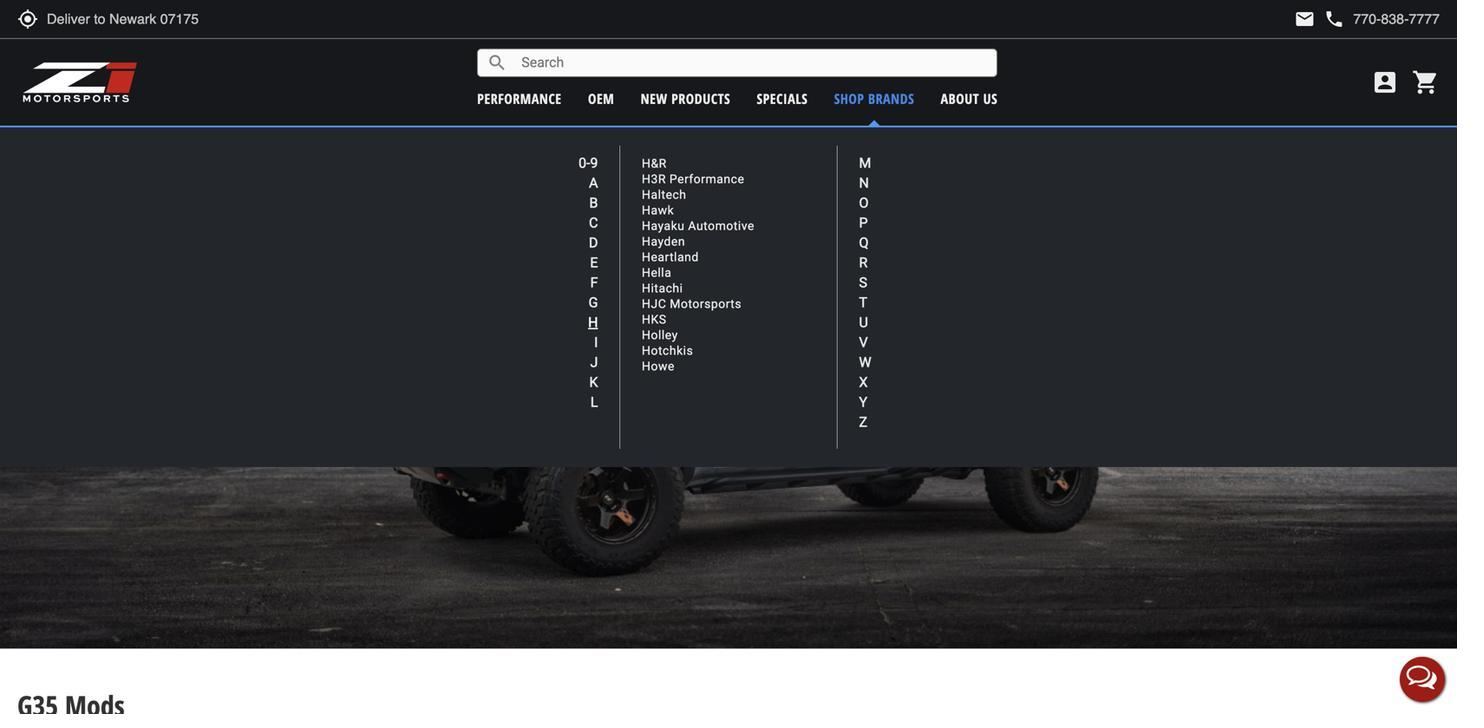 Task type: vqa. For each thing, say whether or not it's contained in the screenshot.
EXHAUST SPECIALS link
no



Task type: describe. For each thing, give the bounding box(es) containing it.
(change model)
[[801, 135, 879, 152]]

hjc motorsports link
[[642, 297, 742, 311]]

account_box
[[1372, 69, 1400, 96]]

howe link
[[642, 359, 675, 374]]

f
[[591, 275, 598, 291]]

heartland
[[642, 250, 699, 264]]

hayaku
[[642, 219, 685, 233]]

win this truck shop now to get automatically entered image
[[0, 149, 1458, 650]]

m
[[859, 155, 872, 171]]

o
[[859, 195, 869, 211]]

heartland link
[[642, 250, 699, 264]]

hella link
[[642, 266, 672, 280]]

about us link
[[941, 89, 998, 108]]

hitachi link
[[642, 281, 683, 296]]

shop
[[834, 89, 865, 108]]

g
[[589, 295, 598, 311]]

hotchkis link
[[642, 344, 694, 358]]

hayden
[[642, 235, 686, 249]]

shop brands link
[[834, 89, 915, 108]]

b
[[590, 195, 598, 211]]

mail phone
[[1295, 9, 1345, 30]]

q
[[859, 235, 869, 251]]

shopping_cart
[[1413, 69, 1440, 96]]

x
[[859, 374, 868, 391]]

hks
[[642, 313, 667, 327]]

about us
[[941, 89, 998, 108]]

holley link
[[642, 328, 678, 343]]

0-
[[579, 155, 590, 171]]

w
[[859, 354, 872, 371]]

haltech
[[642, 188, 687, 202]]

products
[[672, 89, 731, 108]]

9
[[590, 155, 598, 171]]

haltech link
[[642, 188, 687, 202]]

oem
[[588, 89, 615, 108]]

shopping_cart link
[[1408, 69, 1440, 96]]

(change
[[801, 135, 841, 152]]

new products link
[[641, 89, 731, 108]]

h&r h3r performance haltech hawk hayaku automotive hayden heartland hella hitachi hjc motorsports hks holley hotchkis howe
[[642, 156, 755, 374]]

mail link
[[1295, 9, 1316, 30]]

hella
[[642, 266, 672, 280]]

performance
[[477, 89, 562, 108]]

hayaku automotive link
[[642, 219, 755, 233]]

l
[[591, 394, 598, 411]]

howe
[[642, 359, 675, 374]]

h
[[588, 315, 598, 331]]

m n o p q r s t u v w x y z
[[859, 155, 872, 431]]

h3r
[[642, 172, 666, 186]]

shop brands
[[834, 89, 915, 108]]

c
[[589, 215, 598, 231]]

model)
[[844, 135, 879, 152]]

hjc
[[642, 297, 667, 311]]

z1 motorsports logo image
[[22, 61, 138, 104]]



Task type: locate. For each thing, give the bounding box(es) containing it.
a
[[589, 175, 598, 191]]

d
[[589, 235, 598, 251]]

hayden link
[[642, 235, 686, 249]]

motorsports
[[670, 297, 742, 311]]

h3r performance link
[[642, 172, 745, 186]]

hawk link
[[642, 203, 674, 218]]

'tis the season spread some cheer with our massive selection of z1 products image
[[0, 0, 1458, 120]]

performance
[[670, 172, 745, 186]]

j
[[591, 354, 598, 371]]

n
[[859, 175, 869, 191]]

hawk
[[642, 203, 674, 218]]

phone
[[1324, 9, 1345, 30]]

account_box link
[[1367, 69, 1404, 96]]

specials link
[[757, 89, 808, 108]]

y
[[859, 394, 868, 411]]

i
[[595, 334, 598, 351]]

about
[[941, 89, 980, 108]]

search
[[487, 52, 508, 73]]

h&r link
[[642, 156, 667, 171]]

specials
[[757, 89, 808, 108]]

v
[[859, 334, 868, 351]]

hks link
[[642, 313, 667, 327]]

phone link
[[1324, 9, 1440, 30]]

r
[[859, 255, 868, 271]]

h&r
[[642, 156, 667, 171]]

brands
[[869, 89, 915, 108]]

t
[[859, 295, 868, 311]]

Search search field
[[508, 50, 997, 76]]

holley
[[642, 328, 678, 343]]

p
[[859, 215, 868, 231]]

z
[[859, 414, 868, 431]]

my_location
[[17, 9, 38, 30]]

hotchkis
[[642, 344, 694, 358]]

s
[[859, 275, 868, 291]]

us
[[984, 89, 998, 108]]

0-9 a b c d e f g h i j k l
[[579, 155, 598, 411]]

new
[[641, 89, 668, 108]]

performance link
[[477, 89, 562, 108]]

new products
[[641, 89, 731, 108]]

k
[[590, 374, 598, 391]]

(change model) link
[[801, 135, 879, 152]]

hitachi
[[642, 281, 683, 296]]

mail
[[1295, 9, 1316, 30]]

e
[[590, 255, 598, 271]]

oem link
[[588, 89, 615, 108]]

u
[[859, 315, 868, 331]]

automotive
[[688, 219, 755, 233]]



